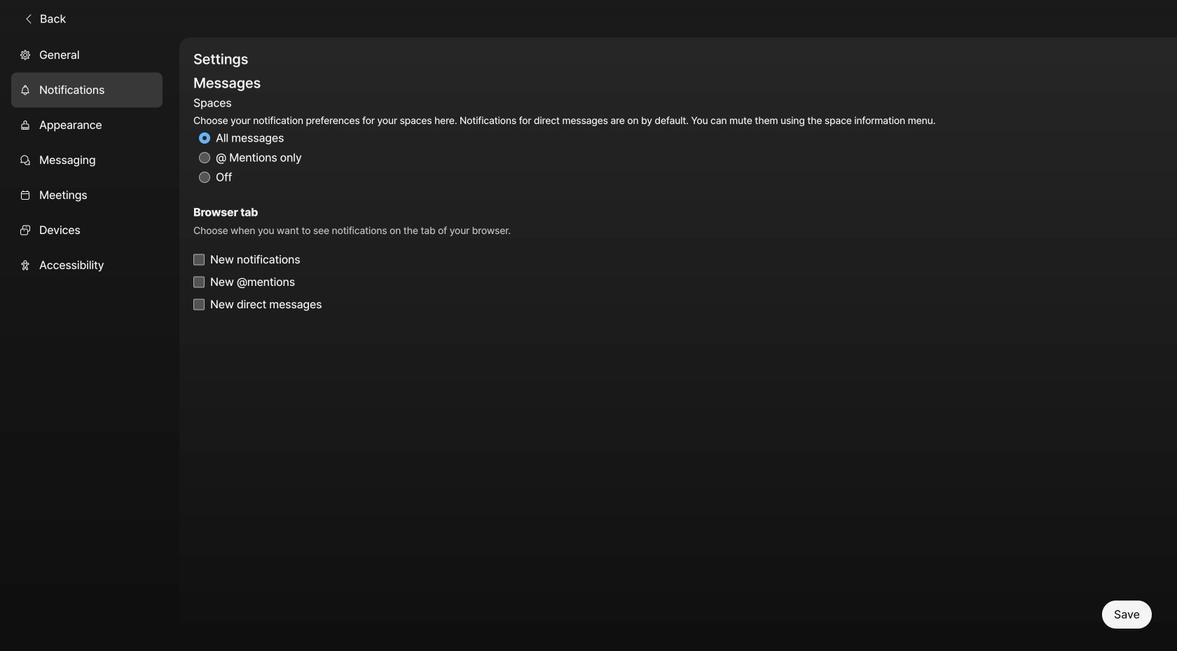 Task type: vqa. For each thing, say whether or not it's contained in the screenshot.
the All messages Radio on the left top
yes



Task type: describe. For each thing, give the bounding box(es) containing it.
settings navigation
[[0, 38, 179, 651]]

@ Mentions only radio
[[199, 152, 210, 163]]

Off radio
[[199, 172, 210, 183]]

notifications tab
[[11, 73, 163, 108]]



Task type: locate. For each thing, give the bounding box(es) containing it.
All messages radio
[[199, 133, 210, 144]]

accessibility tab
[[11, 248, 163, 283]]

general tab
[[11, 38, 163, 73]]

appearance tab
[[11, 108, 163, 143]]

meetings tab
[[11, 178, 163, 213]]

messaging tab
[[11, 143, 163, 178]]

option group
[[193, 94, 936, 187]]

devices tab
[[11, 213, 163, 248]]



